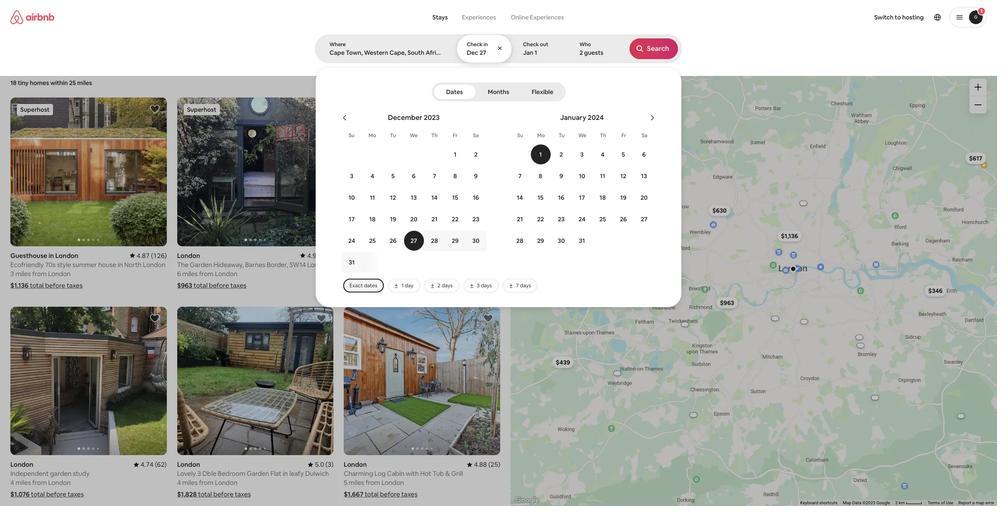 Task type: describe. For each thing, give the bounding box(es) containing it.
9 for second 9 button from right
[[474, 172, 478, 180]]

1 we from the left
[[410, 132, 418, 139]]

10 for the bottommost 10 button
[[349, 194, 355, 202]]

with
[[406, 469, 419, 478]]

online
[[511, 13, 529, 21]]

the
[[177, 260, 189, 269]]

1 vertical spatial 27 button
[[404, 230, 424, 251]]

0 vertical spatial 25 button
[[593, 209, 613, 230]]

stays button
[[426, 9, 455, 26]]

beachfront
[[633, 55, 660, 62]]

$963 inside $963 button
[[720, 299, 735, 306]]

report a map error
[[959, 501, 995, 505]]

4.88
[[474, 460, 487, 469]]

2 km
[[896, 501, 906, 505]]

$1,667
[[344, 490, 363, 498]]

1 14 from the left
[[432, 194, 438, 202]]

3 inside dropdown button
[[981, 8, 983, 14]]

4.74 out of 5 average rating,  62 reviews image
[[134, 460, 167, 469]]

london up lovely
[[177, 460, 200, 469]]

london the garden hideaway,  barnes border, sw14 london 6 miles from london $963 total before taxes
[[177, 251, 330, 289]]

4.81
[[474, 251, 487, 260]]

add to wishlist: london image
[[150, 313, 160, 323]]

1 16 button from the left
[[466, 187, 486, 208]]

0 horizontal spatial 12
[[390, 194, 396, 202]]

december
[[388, 113, 423, 122]]

report
[[959, 501, 972, 505]]

0 horizontal spatial 20 button
[[404, 209, 424, 230]]

4.88 (25)
[[474, 460, 501, 469]]

taxes inside "london independent garden study 4 miles from london $1,076 total before taxes"
[[68, 490, 84, 498]]

$630 inside "button"
[[713, 206, 727, 214]]

1 mo from the left
[[369, 132, 376, 139]]

km
[[899, 501, 905, 505]]

0 vertical spatial 20 button
[[634, 187, 655, 208]]

use
[[947, 501, 954, 505]]

group for london fully equipped unique  one bedroom garden house 8 miles from london $630 total before taxes
[[344, 98, 657, 246]]

2023
[[424, 113, 440, 122]]

leafy
[[290, 469, 304, 478]]

0 vertical spatial 31 button
[[572, 230, 593, 251]]

before inside london charming log cabin with hot tub & grill 5 miles from london $1,667 total before taxes
[[380, 490, 400, 498]]

4 inside london lovely 3 dble bedroom garden flat in leafy dulwich 4 miles from london $1,828 total before taxes
[[177, 479, 181, 487]]

0 horizontal spatial 18
[[10, 79, 17, 87]]

2 21 button from the left
[[510, 209, 531, 230]]

1 21 button from the left
[[424, 209, 445, 230]]

2 mo from the left
[[538, 132, 545, 139]]

$810
[[525, 288, 539, 296]]

london down 4.87 (126)
[[143, 260, 166, 269]]

before inside london the garden hideaway,  barnes border, sw14 london 6 miles from london $963 total before taxes
[[209, 281, 229, 289]]

1 vertical spatial 3 button
[[342, 166, 362, 186]]

check for dec
[[467, 41, 483, 48]]

1 horizontal spatial 18
[[369, 215, 376, 223]]

2 14 button from the left
[[510, 187, 531, 208]]

total inside "london independent garden study 4 miles from london $1,076 total before taxes"
[[31, 490, 45, 498]]

(55)
[[322, 251, 334, 260]]

data
[[853, 501, 862, 505]]

70s
[[45, 260, 56, 269]]

$630 button
[[709, 204, 731, 216]]

0 horizontal spatial 13 button
[[404, 187, 424, 208]]

keyboard shortcuts button
[[801, 500, 838, 506]]

1 9 button from the left
[[466, 166, 486, 186]]

independent
[[10, 469, 49, 478]]

guests
[[584, 49, 604, 57]]

study
[[73, 469, 90, 478]]

2 15 from the left
[[538, 194, 544, 202]]

1 vertical spatial 10 button
[[342, 187, 362, 208]]

dec
[[467, 49, 478, 57]]

4.91 (55)
[[307, 251, 334, 260]]

0 vertical spatial 26 button
[[613, 209, 634, 230]]

from inside "london independent garden study 4 miles from london $1,076 total before taxes"
[[32, 479, 47, 487]]

flexible
[[532, 88, 554, 96]]

2 inside the who 2 guests
[[580, 49, 583, 57]]

1 23 button from the left
[[466, 209, 486, 230]]

tab list inside stays tab panel
[[433, 82, 564, 101]]

taxes inside london fully equipped unique  one bedroom garden house 8 miles from london $630 total before taxes
[[397, 281, 414, 289]]

2 horizontal spatial 8
[[539, 172, 543, 180]]

0 horizontal spatial 25 button
[[362, 230, 383, 251]]

london down hideaway,
[[215, 269, 238, 278]]

0 vertical spatial 12 button
[[613, 166, 634, 186]]

homes
[[30, 79, 49, 87]]

$1,136 button
[[778, 230, 802, 242]]

switch to hosting link
[[870, 8, 929, 26]]

4.87 out of 5 average rating,  126 reviews image
[[130, 251, 167, 260]]

equipped
[[359, 260, 387, 269]]

experiences button
[[455, 9, 504, 26]]

bedroom
[[423, 260, 451, 269]]

0 vertical spatial 17 button
[[572, 187, 593, 208]]

dble
[[203, 469, 217, 478]]

2 14 from the left
[[517, 194, 523, 202]]

$346
[[929, 287, 943, 295]]

$1,828
[[177, 490, 197, 498]]

1 22 from the left
[[452, 215, 459, 223]]

miles inside london fully equipped unique  one bedroom garden house 8 miles from london $630 total before taxes
[[349, 269, 365, 278]]

2 su from the left
[[518, 132, 524, 139]]

group for london lovely 3 dble bedroom garden flat in leafy dulwich 4 miles from london $1,828 total before taxes
[[177, 307, 334, 455]]

keyboard shortcuts
[[801, 501, 838, 505]]

ecofriendly
[[10, 260, 44, 269]]

grand pianos
[[339, 55, 371, 62]]

miles inside london lovely 3 dble bedroom garden flat in leafy dulwich 4 miles from london $1,828 total before taxes
[[182, 479, 198, 487]]

0 vertical spatial 4 button
[[593, 144, 613, 165]]

guesthouse in london ecofriendly 70s style summer house in north london 3 miles from london $1,136 total before taxes
[[10, 251, 166, 289]]

before inside guesthouse in london ecofriendly 70s style summer house in north london 3 miles from london $1,136 total before taxes
[[45, 281, 65, 289]]

house for garden
[[475, 260, 493, 269]]

london down cabin
[[382, 479, 404, 487]]

$547
[[582, 157, 596, 165]]

2 we from the left
[[579, 132, 587, 139]]

&
[[446, 469, 450, 478]]

0 vertical spatial 6
[[643, 151, 646, 158]]

pianos
[[355, 55, 371, 62]]

border,
[[267, 260, 288, 269]]

tub
[[433, 469, 444, 478]]

guesthouse
[[10, 251, 47, 260]]

fully
[[344, 260, 357, 269]]

1 horizontal spatial 12
[[621, 172, 627, 180]]

7 days
[[516, 282, 531, 289]]

london charming log cabin with hot tub & grill 5 miles from london $1,667 total before taxes
[[344, 460, 463, 498]]

16 for 1st 16 button from left
[[473, 194, 479, 202]]

london down independent
[[48, 479, 71, 487]]

1 28 button from the left
[[424, 230, 445, 251]]

20 for topmost the 20 button
[[641, 194, 648, 202]]

in inside london lovely 3 dble bedroom garden flat in leafy dulwich 4 miles from london $1,828 total before taxes
[[283, 469, 288, 478]]

check out jan 1
[[523, 41, 549, 57]]

5.0
[[315, 460, 324, 469]]

calendar application
[[326, 104, 998, 275]]

0 vertical spatial 6 button
[[634, 144, 655, 165]]

2024
[[588, 113, 604, 122]]

$810 button
[[521, 286, 543, 298]]

2 7 button from the left
[[510, 166, 531, 186]]

group for london charming log cabin with hot tub & grill 5 miles from london $1,667 total before taxes
[[344, 307, 501, 455]]

check in dec 27
[[467, 41, 488, 57]]

camping
[[553, 55, 575, 62]]

dates button
[[433, 84, 476, 100]]

1 vertical spatial 5 button
[[383, 166, 404, 186]]

grill
[[451, 469, 463, 478]]

5 inside london charming log cabin with hot tub & grill 5 miles from london $1,667 total before taxes
[[344, 479, 348, 487]]

2 km button
[[893, 500, 926, 506]]

1 15 from the left
[[452, 194, 458, 202]]

1 vertical spatial 17 button
[[342, 209, 362, 230]]

(62)
[[155, 460, 167, 469]]

boats
[[519, 55, 533, 62]]

0 horizontal spatial 24
[[348, 237, 355, 245]]

taxes inside london lovely 3 dble bedroom garden flat in leafy dulwich 4 miles from london $1,828 total before taxes
[[235, 490, 251, 498]]

house for summer
[[98, 260, 116, 269]]

a
[[973, 501, 975, 505]]

in inside check in dec 27
[[484, 41, 488, 48]]

0 vertical spatial 19 button
[[613, 187, 634, 208]]

taxes inside guesthouse in london ecofriendly 70s style summer house in north london 3 miles from london $1,136 total before taxes
[[67, 281, 83, 289]]

0 vertical spatial 31
[[579, 237, 585, 245]]

january
[[561, 113, 587, 122]]

1 day
[[402, 282, 414, 289]]

1 horizontal spatial 18 button
[[593, 187, 613, 208]]

4.81 (27)
[[474, 251, 501, 260]]

before inside london fully equipped unique  one bedroom garden house 8 miles from london $630 total before taxes
[[376, 281, 396, 289]]

13 for the topmost '13' button
[[641, 172, 647, 180]]

1 horizontal spatial 24
[[579, 215, 586, 223]]

hot
[[420, 469, 432, 478]]

who
[[580, 41, 591, 48]]

$1,076
[[10, 490, 30, 498]]

1 vertical spatial 11 button
[[362, 187, 383, 208]]

2 8 button from the left
[[531, 166, 551, 186]]

stays
[[433, 13, 448, 21]]

2 horizontal spatial 18
[[600, 194, 606, 202]]

total inside guesthouse in london ecofriendly 70s style summer house in north london 3 miles from london $1,136 total before taxes
[[30, 281, 44, 289]]

style
[[57, 260, 71, 269]]

log
[[375, 469, 386, 478]]

london up charming
[[344, 460, 367, 469]]

dates
[[446, 88, 463, 96]]

golfing
[[388, 55, 406, 62]]

error
[[986, 501, 995, 505]]

miles inside london the garden hideaway,  barnes border, sw14 london 6 miles from london $963 total before taxes
[[182, 269, 198, 278]]

1 horizontal spatial 8
[[454, 172, 457, 180]]

4.74
[[141, 460, 154, 469]]

(27)
[[489, 251, 501, 260]]

london independent garden study 4 miles from london $1,076 total before taxes
[[10, 460, 90, 498]]

1 horizontal spatial 5 button
[[613, 144, 634, 165]]

cabin
[[387, 469, 405, 478]]

0 vertical spatial 3 button
[[572, 144, 593, 165]]

summer
[[73, 260, 97, 269]]

switch to hosting
[[875, 13, 924, 21]]

london up fully
[[344, 251, 367, 260]]

2 30 button from the left
[[551, 230, 572, 251]]

4.88 out of 5 average rating,  25 reviews image
[[467, 460, 501, 469]]

25 for leftmost '25' button
[[369, 237, 376, 245]]

0 horizontal spatial 19 button
[[383, 209, 404, 230]]

1 inside check out jan 1
[[535, 49, 537, 57]]

charming
[[344, 469, 373, 478]]

4.91 out of 5 average rating,  55 reviews image
[[300, 251, 334, 260]]

1 horizontal spatial 10 button
[[572, 166, 593, 186]]

30 for 1st '30' button from left
[[473, 237, 480, 245]]

1 2 button from the left
[[466, 144, 486, 165]]

1 22 button from the left
[[445, 209, 466, 230]]

terms
[[928, 501, 940, 505]]

taxes inside london charming log cabin with hot tub & grill 5 miles from london $1,667 total before taxes
[[402, 490, 418, 498]]

days for 2 days
[[442, 282, 453, 289]]

19 for leftmost 19 "button"
[[390, 215, 396, 223]]

in up 70s
[[49, 251, 54, 260]]

dulwich
[[305, 469, 329, 478]]

profile element
[[600, 0, 987, 35]]

23 for first 23 button from left
[[473, 215, 480, 223]]

sw14
[[290, 260, 306, 269]]

©2023
[[863, 501, 876, 505]]

1 horizontal spatial 27 button
[[634, 209, 655, 230]]

1 vertical spatial 6
[[412, 172, 416, 180]]

0 vertical spatial 13 button
[[634, 166, 655, 186]]

18 tiny homes within 25 miles
[[10, 79, 92, 87]]



Task type: vqa. For each thing, say whether or not it's contained in the screenshot.
Cave Button
no



Task type: locate. For each thing, give the bounding box(es) containing it.
2 sa from the left
[[642, 132, 648, 139]]

0 horizontal spatial check
[[467, 41, 483, 48]]

1 horizontal spatial tu
[[559, 132, 565, 139]]

1 29 from the left
[[452, 237, 459, 245]]

london
[[55, 251, 78, 260], [177, 251, 200, 260], [344, 251, 367, 260], [143, 260, 166, 269], [307, 260, 330, 269], [48, 269, 71, 278], [215, 269, 238, 278], [382, 269, 404, 278], [10, 460, 33, 469], [177, 460, 200, 469], [344, 460, 367, 469], [48, 479, 71, 487], [215, 479, 238, 487], [382, 479, 404, 487]]

0 horizontal spatial sa
[[473, 132, 479, 139]]

2 9 button from the left
[[551, 166, 572, 186]]

to
[[895, 13, 901, 21]]

from inside london the garden hideaway,  barnes border, sw14 london 6 miles from london $963 total before taxes
[[199, 269, 214, 278]]

days down 'bedroom'
[[442, 282, 453, 289]]

0 horizontal spatial experiences
[[462, 13, 496, 21]]

1 vertical spatial 10
[[349, 194, 355, 202]]

0 horizontal spatial 17
[[349, 215, 355, 223]]

from
[[32, 269, 47, 278], [199, 269, 214, 278], [366, 269, 381, 278], [32, 479, 47, 487], [199, 479, 214, 487], [366, 479, 380, 487]]

map data ©2023 google
[[843, 501, 891, 505]]

miles
[[15, 269, 31, 278], [182, 269, 198, 278], [349, 269, 365, 278], [16, 479, 31, 487], [182, 479, 198, 487], [349, 479, 364, 487]]

(25)
[[489, 460, 501, 469]]

5
[[622, 151, 625, 158], [392, 172, 395, 180], [344, 479, 348, 487]]

total inside london the garden hideaway,  barnes border, sw14 london 6 miles from london $963 total before taxes
[[194, 281, 208, 289]]

check inside check in dec 27
[[467, 41, 483, 48]]

2 2 button from the left
[[551, 144, 572, 165]]

9
[[474, 172, 478, 180], [560, 172, 563, 180]]

0 vertical spatial 13
[[641, 172, 647, 180]]

27 for rightmost the 27 button
[[641, 215, 648, 223]]

4.87 (126)
[[137, 251, 167, 260]]

who 2 guests
[[580, 41, 604, 57]]

19
[[621, 194, 627, 202], [390, 215, 396, 223]]

report a map error link
[[959, 501, 995, 505]]

th down "2023"
[[432, 132, 438, 139]]

garden right 'bedroom'
[[452, 260, 473, 269]]

1 fr from the left
[[453, 132, 458, 139]]

1 horizontal spatial 8 button
[[531, 166, 551, 186]]

miles down the
[[182, 269, 198, 278]]

1 vertical spatial 27
[[641, 215, 648, 223]]

0 horizontal spatial 13
[[411, 194, 417, 202]]

1 vertical spatial 20
[[410, 215, 418, 223]]

online experiences
[[511, 13, 564, 21]]

0 horizontal spatial 2 button
[[466, 144, 486, 165]]

huts
[[489, 55, 500, 62]]

london down style
[[48, 269, 71, 278]]

in right flat
[[283, 469, 288, 478]]

5.0 out of 5 average rating,  3 reviews image
[[308, 460, 334, 469]]

1 horizontal spatial 25 button
[[593, 209, 613, 230]]

1 29 button from the left
[[445, 230, 466, 251]]

1 vertical spatial 18 button
[[362, 209, 383, 230]]

north
[[124, 260, 142, 269]]

25 button
[[593, 209, 613, 230], [362, 230, 383, 251]]

21 for 1st 21 button from the right
[[517, 215, 523, 223]]

27
[[480, 49, 486, 57], [641, 215, 648, 223], [411, 237, 417, 245]]

$346 button
[[925, 285, 947, 297]]

7 button
[[424, 166, 445, 186], [510, 166, 531, 186]]

2 28 button from the left
[[510, 230, 531, 251]]

28 button
[[424, 230, 445, 251], [510, 230, 531, 251]]

1 vertical spatial 24 button
[[342, 230, 362, 251]]

check for jan
[[523, 41, 539, 48]]

before down cabin
[[380, 490, 400, 498]]

2 22 button from the left
[[531, 209, 551, 230]]

group containing shepherd's huts
[[0, 35, 839, 68]]

1 horizontal spatial $630
[[713, 206, 727, 214]]

1 vertical spatial 6 button
[[404, 166, 424, 186]]

sa
[[473, 132, 479, 139], [642, 132, 648, 139]]

0 vertical spatial $1,136
[[781, 232, 799, 240]]

day
[[405, 282, 414, 289]]

19 for the topmost 19 "button"
[[621, 194, 627, 202]]

$630 inside london fully equipped unique  one bedroom garden house 8 miles from london $630 total before taxes
[[344, 281, 359, 289]]

london down unique
[[382, 269, 404, 278]]

group for london independent garden study 4 miles from london $1,076 total before taxes
[[10, 307, 167, 455]]

0 horizontal spatial th
[[432, 132, 438, 139]]

2 check from the left
[[523, 41, 539, 48]]

25 for topmost '25' button
[[600, 215, 606, 223]]

miles down ecofriendly
[[15, 269, 31, 278]]

2 9 from the left
[[560, 172, 563, 180]]

from inside london charming log cabin with hot tub & grill 5 miles from london $1,667 total before taxes
[[366, 479, 380, 487]]

london fully equipped unique  one bedroom garden house 8 miles from london $630 total before taxes
[[344, 251, 493, 289]]

5 for bottommost 5 button
[[392, 172, 395, 180]]

8 inside london fully equipped unique  one bedroom garden house 8 miles from london $630 total before taxes
[[344, 269, 348, 278]]

miles down charming
[[349, 479, 364, 487]]

before down bedroom
[[213, 490, 234, 498]]

check up jan
[[523, 41, 539, 48]]

months
[[488, 88, 509, 96]]

1 check from the left
[[467, 41, 483, 48]]

$630
[[713, 206, 727, 214], [344, 281, 359, 289]]

we down december 2023
[[410, 132, 418, 139]]

google
[[877, 501, 891, 505]]

13 button
[[634, 166, 655, 186], [404, 187, 424, 208]]

1 30 from the left
[[473, 237, 480, 245]]

0 horizontal spatial 21 button
[[424, 209, 445, 230]]

tu down the december
[[390, 132, 396, 139]]

29 button
[[445, 230, 466, 251], [531, 230, 551, 251]]

0 horizontal spatial 26
[[390, 237, 397, 245]]

0 horizontal spatial 6 button
[[404, 166, 424, 186]]

10 button
[[572, 166, 593, 186], [342, 187, 362, 208]]

2 fr from the left
[[622, 132, 627, 139]]

house inside guesthouse in london ecofriendly 70s style summer house in north london 3 miles from london $1,136 total before taxes
[[98, 260, 116, 269]]

2 28 from the left
[[517, 237, 524, 245]]

Where field
[[330, 49, 442, 57]]

london down bedroom
[[215, 479, 238, 487]]

zoom in image
[[975, 84, 982, 91]]

london up independent
[[10, 460, 33, 469]]

garden
[[190, 260, 212, 269], [247, 469, 269, 478]]

6 button
[[634, 144, 655, 165], [404, 166, 424, 186]]

0 horizontal spatial mo
[[369, 132, 376, 139]]

garden inside "london independent garden study 4 miles from london $1,076 total before taxes"
[[50, 469, 71, 478]]

google map
showing 37 stays. region
[[511, 68, 998, 506]]

2 15 button from the left
[[531, 187, 551, 208]]

1 horizontal spatial 15
[[538, 194, 544, 202]]

before inside "london independent garden study 4 miles from london $1,076 total before taxes"
[[46, 490, 66, 498]]

31 button
[[572, 230, 593, 251], [342, 252, 382, 273]]

2 22 from the left
[[537, 215, 544, 223]]

1 su from the left
[[349, 132, 355, 139]]

14 button
[[424, 187, 445, 208], [510, 187, 531, 208]]

shepherd's
[[461, 55, 488, 62]]

0 vertical spatial 24
[[579, 215, 586, 223]]

lakefront
[[674, 55, 698, 62]]

20 for the 20 button to the left
[[410, 215, 418, 223]]

1 21 from the left
[[432, 215, 438, 223]]

21 for 1st 21 button from the left
[[432, 215, 438, 223]]

garden left flat
[[247, 469, 269, 478]]

1 horizontal spatial 16 button
[[551, 187, 572, 208]]

2 horizontal spatial 27
[[641, 215, 648, 223]]

house down the 4.81
[[475, 260, 493, 269]]

check inside check out jan 1
[[523, 41, 539, 48]]

0 vertical spatial 26
[[620, 215, 627, 223]]

taxes down with
[[402, 490, 418, 498]]

terms of use link
[[928, 501, 954, 505]]

4 inside "london independent garden study 4 miles from london $1,076 total before taxes"
[[10, 479, 14, 487]]

1 horizontal spatial experiences
[[530, 13, 564, 21]]

11 for 11 button to the right
[[600, 172, 606, 180]]

1 horizontal spatial 2 button
[[551, 144, 572, 165]]

group for london the garden hideaway,  barnes border, sw14 london 6 miles from london $963 total before taxes
[[177, 98, 334, 246]]

2 tu from the left
[[559, 132, 565, 139]]

1 horizontal spatial 22
[[537, 215, 544, 223]]

0 horizontal spatial fr
[[453, 132, 458, 139]]

1 horizontal spatial 31 button
[[572, 230, 593, 251]]

0 horizontal spatial 6
[[177, 269, 181, 278]]

1 vertical spatial 12 button
[[383, 187, 404, 208]]

miles down independent
[[16, 479, 31, 487]]

add to wishlist: london image
[[316, 104, 327, 114], [316, 313, 327, 323], [483, 313, 494, 323]]

13
[[641, 172, 647, 180], [411, 194, 417, 202]]

0 vertical spatial 19
[[621, 194, 627, 202]]

1 button
[[445, 144, 466, 165], [531, 144, 551, 165]]

1 vertical spatial 24
[[348, 237, 355, 245]]

0 vertical spatial 25
[[600, 215, 606, 223]]

1 horizontal spatial 10
[[579, 172, 585, 180]]

$1,136
[[781, 232, 799, 240], [10, 281, 28, 289]]

surfing
[[426, 55, 444, 62]]

9 for 1st 9 button from right
[[560, 172, 563, 180]]

4.74 (62)
[[141, 460, 167, 469]]

2 1 button from the left
[[531, 144, 551, 165]]

17 for the bottom 17 button
[[349, 215, 355, 223]]

days for 7 days
[[520, 282, 531, 289]]

1 horizontal spatial 21 button
[[510, 209, 531, 230]]

group
[[0, 35, 839, 68], [10, 98, 167, 246], [177, 98, 334, 246], [344, 98, 657, 246], [10, 307, 167, 455], [177, 307, 334, 455], [344, 307, 501, 455]]

within 25 miles
[[50, 79, 92, 87]]

2 th from the left
[[600, 132, 607, 139]]

0 horizontal spatial $630
[[344, 281, 359, 289]]

london up the
[[177, 251, 200, 260]]

1 vertical spatial $963
[[720, 299, 735, 306]]

16
[[473, 194, 479, 202], [558, 194, 565, 202]]

taxes down summer
[[67, 281, 83, 289]]

miles inside "london independent garden study 4 miles from london $1,076 total before taxes"
[[16, 479, 31, 487]]

miles down lovely
[[182, 479, 198, 487]]

online experiences link
[[504, 9, 572, 26]]

0 vertical spatial 18 button
[[593, 187, 613, 208]]

tiny
[[18, 79, 29, 87]]

27 inside check in dec 27
[[480, 49, 486, 57]]

1 vertical spatial 31
[[349, 258, 355, 266]]

$963 inside london the garden hideaway,  barnes border, sw14 london 6 miles from london $963 total before taxes
[[177, 281, 192, 289]]

2 23 from the left
[[558, 215, 565, 223]]

garden left the study
[[50, 469, 71, 478]]

before down hideaway,
[[209, 281, 229, 289]]

1 horizontal spatial 4 button
[[593, 144, 613, 165]]

we down january 2024
[[579, 132, 587, 139]]

garden inside london lovely 3 dble bedroom garden flat in leafy dulwich 4 miles from london $1,828 total before taxes
[[247, 469, 269, 478]]

2 inside 2 km button
[[896, 501, 898, 505]]

1 9 from the left
[[474, 172, 478, 180]]

shortcuts
[[820, 501, 838, 505]]

1 vertical spatial 25 button
[[362, 230, 383, 251]]

check up dec
[[467, 41, 483, 48]]

london lovely 3 dble bedroom garden flat in leafy dulwich 4 miles from london $1,828 total before taxes
[[177, 460, 329, 498]]

tab list containing dates
[[433, 82, 564, 101]]

0 horizontal spatial 15
[[452, 194, 458, 202]]

tu down january
[[559, 132, 565, 139]]

garden right the
[[190, 260, 212, 269]]

26 for '26' button to the top
[[620, 215, 627, 223]]

1 sa from the left
[[473, 132, 479, 139]]

in up shepherd's huts
[[484, 41, 488, 48]]

2 experiences from the left
[[530, 13, 564, 21]]

$1,136 inside button
[[781, 232, 799, 240]]

10 for the rightmost 10 button
[[579, 172, 585, 180]]

0 vertical spatial 11 button
[[593, 166, 613, 186]]

0 horizontal spatial 8
[[344, 269, 348, 278]]

1 horizontal spatial 25
[[600, 215, 606, 223]]

1 vertical spatial 4 button
[[362, 166, 383, 186]]

add to wishlist: london image for 5.0
[[316, 313, 327, 323]]

2 30 from the left
[[558, 237, 565, 245]]

garden inside london fully equipped unique  one bedroom garden house 8 miles from london $630 total before taxes
[[452, 260, 473, 269]]

one
[[410, 260, 422, 269]]

17 for 17 button to the top
[[579, 194, 585, 202]]

5 for the rightmost 5 button
[[622, 151, 625, 158]]

0 vertical spatial 24 button
[[572, 209, 593, 230]]

19 button
[[613, 187, 634, 208], [383, 209, 404, 230]]

th down 2024
[[600, 132, 607, 139]]

from inside guesthouse in london ecofriendly 70s style summer house in north london 3 miles from london $1,136 total before taxes
[[32, 269, 47, 278]]

$547 button
[[578, 155, 600, 167]]

experiences right online
[[530, 13, 564, 21]]

add to wishlist: guesthouse in london image
[[150, 104, 160, 114]]

1 horizontal spatial 30
[[558, 237, 565, 245]]

total inside london charming log cabin with hot tub & grill 5 miles from london $1,667 total before taxes
[[365, 490, 379, 498]]

of
[[941, 501, 945, 505]]

from inside london fully equipped unique  one bedroom garden house 8 miles from london $630 total before taxes
[[366, 269, 381, 278]]

2 button
[[466, 144, 486, 165], [551, 144, 572, 165]]

0 horizontal spatial 19
[[390, 215, 396, 223]]

total inside london lovely 3 dble bedroom garden flat in leafy dulwich 4 miles from london $1,828 total before taxes
[[198, 490, 212, 498]]

hosting
[[903, 13, 924, 21]]

garden inside london the garden hideaway,  barnes border, sw14 london 6 miles from london $963 total before taxes
[[190, 260, 212, 269]]

2 23 button from the left
[[551, 209, 572, 230]]

display total before taxes switch
[[964, 46, 980, 57]]

0 horizontal spatial 22 button
[[445, 209, 466, 230]]

january 2024
[[561, 113, 604, 122]]

0 horizontal spatial 27
[[411, 237, 417, 245]]

1 horizontal spatial 6 button
[[634, 144, 655, 165]]

0 vertical spatial 12
[[621, 172, 627, 180]]

24 button
[[572, 209, 593, 230], [342, 230, 362, 251]]

1 23 from the left
[[473, 215, 480, 223]]

2 21 from the left
[[517, 215, 523, 223]]

1 16 from the left
[[473, 194, 479, 202]]

1 horizontal spatial 13
[[641, 172, 647, 180]]

1 horizontal spatial 11 button
[[593, 166, 613, 186]]

2 house from the left
[[475, 260, 493, 269]]

5.0 (3)
[[315, 460, 334, 469]]

stays tab panel
[[315, 35, 998, 307]]

11 button
[[593, 166, 613, 186], [362, 187, 383, 208]]

16 for first 16 button from the right
[[558, 194, 565, 202]]

1 horizontal spatial 19
[[621, 194, 627, 202]]

1 vertical spatial 13
[[411, 194, 417, 202]]

28 for first 28 button from the left
[[431, 237, 438, 245]]

27 for bottom the 27 button
[[411, 237, 417, 245]]

1
[[535, 49, 537, 57], [454, 151, 457, 158], [540, 151, 542, 158], [402, 282, 404, 289]]

from inside london lovely 3 dble bedroom garden flat in leafy dulwich 4 miles from london $1,828 total before taxes
[[199, 479, 214, 487]]

1 vertical spatial 26 button
[[383, 230, 404, 251]]

1 15 button from the left
[[445, 187, 466, 208]]

0 horizontal spatial 14 button
[[424, 187, 445, 208]]

1 horizontal spatial 26
[[620, 215, 627, 223]]

2 29 from the left
[[537, 237, 544, 245]]

add to wishlist: london image for 4.88
[[483, 313, 494, 323]]

0 horizontal spatial 25
[[369, 237, 376, 245]]

days right 3 days
[[520, 282, 531, 289]]

3 days from the left
[[520, 282, 531, 289]]

0 vertical spatial garden
[[190, 260, 212, 269]]

29
[[452, 237, 459, 245], [537, 237, 544, 245]]

1 horizontal spatial 20
[[641, 194, 648, 202]]

0 horizontal spatial 5
[[344, 479, 348, 487]]

taxes down the study
[[68, 490, 84, 498]]

1 days from the left
[[442, 282, 453, 289]]

2 vertical spatial 6
[[177, 269, 181, 278]]

None search field
[[315, 0, 998, 307]]

0 horizontal spatial $1,136
[[10, 281, 28, 289]]

2 vertical spatial 5
[[344, 479, 348, 487]]

1 horizontal spatial 9 button
[[551, 166, 572, 186]]

26 for bottommost '26' button
[[390, 237, 397, 245]]

1 tu from the left
[[390, 132, 396, 139]]

london up style
[[55, 251, 78, 260]]

1 th from the left
[[432, 132, 438, 139]]

4 button
[[593, 144, 613, 165], [362, 166, 383, 186]]

before inside london lovely 3 dble bedroom garden flat in leafy dulwich 4 miles from london $1,828 total before taxes
[[213, 490, 234, 498]]

dates
[[364, 282, 378, 289]]

keyboard
[[801, 501, 819, 505]]

0 vertical spatial 10
[[579, 172, 585, 180]]

0 horizontal spatial 12 button
[[383, 187, 404, 208]]

group for guesthouse in london ecofriendly 70s style summer house in north london 3 miles from london $1,136 total before taxes
[[10, 98, 167, 246]]

6 inside london the garden hideaway,  barnes border, sw14 london 6 miles from london $963 total before taxes
[[177, 269, 181, 278]]

1 experiences from the left
[[462, 13, 496, 21]]

8 button
[[445, 166, 466, 186], [531, 166, 551, 186]]

miles inside london charming log cabin with hot tub & grill 5 miles from london $1,667 total before taxes
[[349, 479, 364, 487]]

add to wishlist: london image for 4.91
[[316, 104, 327, 114]]

0 vertical spatial $963
[[177, 281, 192, 289]]

1 horizontal spatial 6
[[412, 172, 416, 180]]

taxes down unique
[[397, 281, 414, 289]]

miles inside guesthouse in london ecofriendly 70s style summer house in north london 3 miles from london $1,136 total before taxes
[[15, 269, 31, 278]]

1 8 button from the left
[[445, 166, 466, 186]]

none search field containing december 2023
[[315, 0, 998, 307]]

jan
[[523, 49, 534, 57]]

2 horizontal spatial 6
[[643, 151, 646, 158]]

1 vertical spatial $630
[[344, 281, 359, 289]]

2 horizontal spatial 5
[[622, 151, 625, 158]]

15 button
[[445, 187, 466, 208], [531, 187, 551, 208]]

0 horizontal spatial 30 button
[[466, 230, 486, 251]]

zoom out image
[[975, 101, 982, 108]]

2 29 button from the left
[[531, 230, 551, 251]]

taxes down hideaway,
[[231, 281, 247, 289]]

13 for the left '13' button
[[411, 194, 417, 202]]

27 button
[[634, 209, 655, 230], [404, 230, 424, 251]]

house right summer
[[98, 260, 116, 269]]

0 horizontal spatial 31 button
[[342, 252, 382, 273]]

2 16 from the left
[[558, 194, 565, 202]]

0 horizontal spatial 17 button
[[342, 209, 362, 230]]

$963
[[177, 281, 192, 289], [720, 299, 735, 306]]

$439 button
[[552, 356, 574, 368]]

14
[[432, 194, 438, 202], [517, 194, 523, 202]]

days for 3 days
[[481, 282, 492, 289]]

1 28 from the left
[[431, 237, 438, 245]]

3 inside london lovely 3 dble bedroom garden flat in leafy dulwich 4 miles from london $1,828 total before taxes
[[198, 469, 201, 478]]

0 horizontal spatial 31
[[349, 258, 355, 266]]

london down 4.91 out of 5 average rating,  55 reviews image
[[307, 260, 330, 269]]

2 days from the left
[[481, 282, 492, 289]]

1 horizontal spatial 14 button
[[510, 187, 531, 208]]

before down independent
[[46, 490, 66, 498]]

1 vertical spatial 26
[[390, 237, 397, 245]]

total inside london fully equipped unique  one bedroom garden house 8 miles from london $630 total before taxes
[[361, 281, 375, 289]]

23 for 1st 23 button from the right
[[558, 215, 565, 223]]

11 for the bottom 11 button
[[370, 194, 375, 202]]

miles down fully
[[349, 269, 365, 278]]

in left north
[[118, 260, 123, 269]]

taxes down bedroom
[[235, 490, 251, 498]]

1 horizontal spatial 24 button
[[572, 209, 593, 230]]

1 14 button from the left
[[424, 187, 445, 208]]

0 horizontal spatial 1 button
[[445, 144, 466, 165]]

before down 70s
[[45, 281, 65, 289]]

google image
[[513, 495, 542, 506]]

1 horizontal spatial mo
[[538, 132, 545, 139]]

switch
[[875, 13, 894, 21]]

experiences inside button
[[462, 13, 496, 21]]

0 horizontal spatial 23 button
[[466, 209, 486, 230]]

2 16 button from the left
[[551, 187, 572, 208]]

1 horizontal spatial 7 button
[[510, 166, 531, 186]]

1 1 button from the left
[[445, 144, 466, 165]]

house inside london fully equipped unique  one bedroom garden house 8 miles from london $630 total before taxes
[[475, 260, 493, 269]]

exact dates
[[350, 282, 378, 289]]

0 horizontal spatial 21
[[432, 215, 438, 223]]

before left 1 day
[[376, 281, 396, 289]]

4
[[601, 151, 605, 158], [371, 172, 374, 180], [10, 479, 14, 487], [177, 479, 181, 487]]

experiences up check in dec 27
[[462, 13, 496, 21]]

1 house from the left
[[98, 260, 116, 269]]

tab list
[[433, 82, 564, 101]]

3 inside guesthouse in london ecofriendly 70s style summer house in north london 3 miles from london $1,136 total before taxes
[[10, 269, 14, 278]]

30 for 2nd '30' button from the left
[[558, 237, 565, 245]]

taxes inside london the garden hideaway,  barnes border, sw14 london 6 miles from london $963 total before taxes
[[231, 281, 247, 289]]

28 for 2nd 28 button
[[517, 237, 524, 245]]

what can we help you find? tab list
[[426, 9, 504, 26]]

1 30 button from the left
[[466, 230, 486, 251]]

7
[[433, 172, 436, 180], [518, 172, 522, 180], [516, 282, 519, 289]]

1 7 button from the left
[[424, 166, 445, 186]]

days down the 4.81 (27)
[[481, 282, 492, 289]]

0 horizontal spatial 29 button
[[445, 230, 466, 251]]

$1,136 inside guesthouse in london ecofriendly 70s style summer house in north london 3 miles from london $1,136 total before taxes
[[10, 281, 28, 289]]



